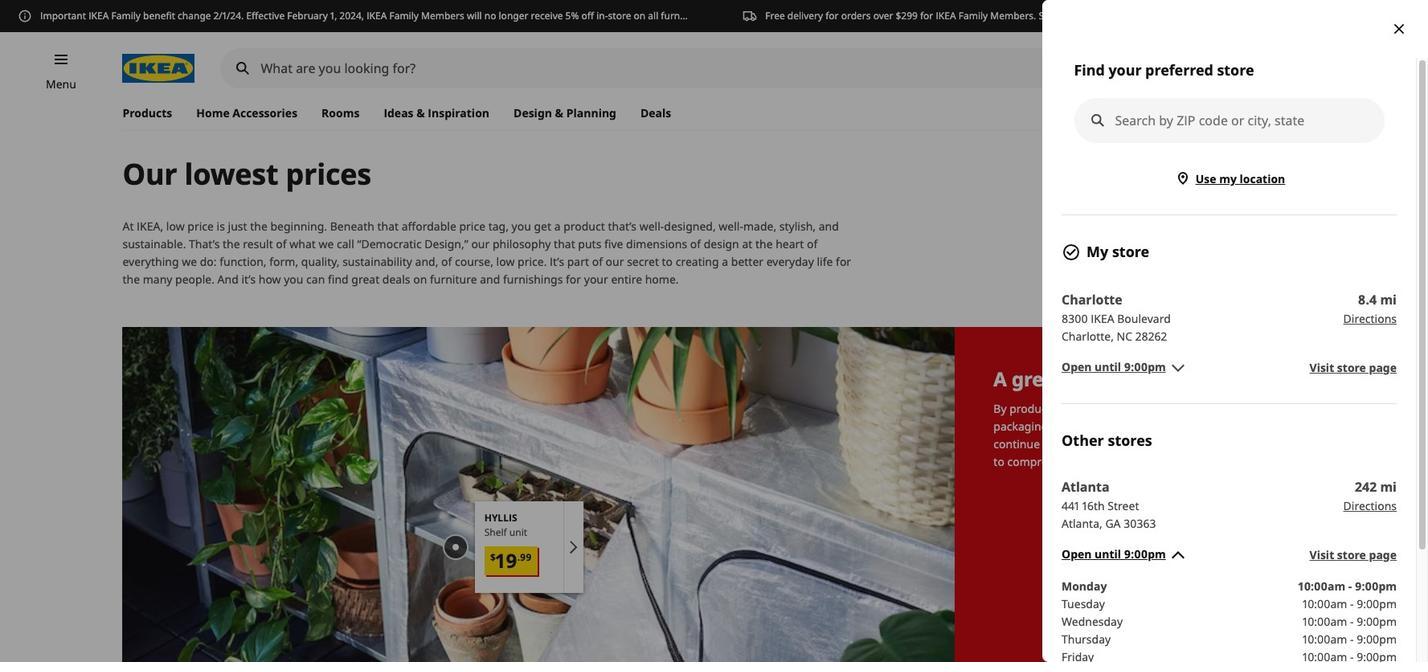Task type: describe. For each thing, give the bounding box(es) containing it.
2 family from the left
[[389, 9, 419, 23]]

at inside at ikea, low price is just the beginning. beneath that affordable price tag, you get a product that's well-designed, well-made, stylish, and sustainable. that's the result of what we call "democratic design," our philosophy that puts five dimensions of design at the heart of everything we do: function, form, quality, sustainability and, of course, low price. it's part of our secret to creating a better everyday life for the many people. and it's how you can find great deals on furniture and furnishings for your entire home.
[[742, 236, 753, 252]]

for up with at the right bottom of the page
[[1149, 366, 1177, 392]]

28262
[[1136, 329, 1167, 344]]

sign
[[1218, 60, 1240, 75]]

use my location
[[1196, 171, 1286, 187]]

19
[[496, 547, 517, 574]]

design & planning link
[[502, 96, 629, 130]]

ikea right '2024,'
[[367, 9, 387, 23]]

through
[[1086, 9, 1123, 23]]

for right $299
[[920, 9, 934, 23]]

directions link for 242 mi
[[1249, 497, 1397, 515]]

see
[[1135, 454, 1153, 469]]

and down course,
[[480, 272, 500, 287]]

atlanta
[[1062, 478, 1110, 496]]

members.
[[991, 9, 1036, 23]]

441
[[1062, 498, 1080, 513]]

design & planning
[[514, 105, 617, 121]]

0 vertical spatial products
[[1143, 436, 1190, 451]]

to up compromise
[[1043, 436, 1054, 451]]

0 horizontal spatial prices
[[286, 154, 371, 194]]

deliver
[[1336, 96, 1365, 109]]

16th
[[1083, 498, 1105, 513]]

inspiration
[[428, 105, 490, 121]]

furnishings
[[503, 272, 563, 287]]

we up quality,
[[319, 236, 334, 252]]

for down part
[[566, 272, 581, 287]]

1 horizontal spatial a
[[722, 254, 728, 269]]

your inside dialog
[[1109, 60, 1142, 80]]

to inside button
[[1368, 96, 1376, 109]]

.
[[517, 551, 520, 564]]

1 open until 9:00pm from the top
[[1062, 359, 1166, 374]]

the down just
[[223, 236, 240, 252]]

1 well- from the left
[[640, 219, 664, 234]]

charlotte,
[[1062, 329, 1114, 344]]

charlotte inside dialog
[[1062, 291, 1123, 308]]

open inside open until 9:00pm charlotte
[[1220, 96, 1243, 109]]

stylish,
[[780, 219, 816, 234]]

at
[[123, 219, 134, 234]]

- for tuesday
[[1350, 596, 1354, 612]]

people.
[[175, 272, 215, 287]]

my
[[1220, 171, 1237, 187]]

quality,
[[301, 254, 340, 269]]

what
[[290, 236, 316, 252]]

free delivery for orders over $299 for ikea family members. shop now through feb 3 link
[[743, 9, 1150, 23]]

8.4 mi 8300 ikea boulevard charlotte, nc 28262
[[1062, 291, 1397, 344]]

and
[[217, 272, 239, 287]]

design
[[704, 236, 739, 252]]

10:00am - 9:00pm for wednesday
[[1303, 614, 1397, 629]]

2 horizontal spatial price
[[1237, 366, 1284, 392]]

packaging,
[[994, 419, 1051, 434]]

ideas
[[384, 105, 414, 121]]

longer
[[499, 9, 528, 23]]

10:00am - 9:00pm for tuesday
[[1303, 596, 1397, 612]]

affordable inside at ikea, low price is just the beginning. beneath that affordable price tag, you get a product that's well-designed, well-made, stylish, and sustainable. that's the result of what we call "democratic design," our philosophy that puts five dimensions of design at the heart of everything we do: function, form, quality, sustainability and, of course, low price. it's part of our secret to creating a better everyday life for the many people. and it's how you can find great deals on furniture and furnishings for your entire home.
[[402, 219, 456, 234]]

3
[[1144, 9, 1150, 23]]

of down design,"
[[441, 254, 452, 269]]

& for design
[[555, 105, 564, 121]]

designed,
[[664, 219, 716, 234]]

low down philosophy
[[496, 254, 515, 269]]

ideas & inspiration link
[[372, 96, 502, 130]]

free delivery for orders over $299 for ikea family members. shop now through feb 3
[[765, 9, 1150, 23]]

great inside at ikea, low price is just the beginning. beneath that affordable price tag, you get a product that's well-designed, well-made, stylish, and sustainable. that's the result of what we call "democratic design," our philosophy that puts five dimensions of design at the heart of everything we do: function, form, quality, sustainability and, of course, low price. it's part of our secret to creating a better everyday life for the many people. and it's how you can find great deals on furniture and furnishings for your entire home.
[[352, 272, 380, 287]]

hej! log in or sign up
[[1145, 60, 1257, 75]]

price.
[[518, 254, 547, 269]]

entire
[[611, 272, 642, 287]]

quality.
[[1093, 454, 1132, 469]]

hej! log in or sign up link
[[1100, 52, 1276, 84]]

ideas & inspiration
[[384, 105, 490, 121]]

monday
[[1062, 579, 1107, 594]]

ikea right $299
[[936, 9, 956, 23]]

important ikea family benefit change 2/1/24. effective february 1, 2024, ikea family members will no longer receive 5% off in-store on all furniture and décor. learn more
[[40, 9, 806, 23]]

everything
[[123, 254, 179, 269]]

high
[[1080, 401, 1103, 416]]

10:00am for wednesday
[[1303, 614, 1348, 629]]

important
[[40, 9, 86, 23]]

without
[[1262, 436, 1303, 451]]

everyday
[[767, 254, 814, 269]]

low up "smarter"
[[1198, 366, 1232, 392]]

1 page from the top
[[1369, 360, 1397, 375]]

of down puts
[[592, 254, 603, 269]]

use my location button
[[1173, 169, 1286, 188]]

and right stylish,
[[819, 219, 839, 234]]

the down "everything"
[[123, 272, 140, 287]]

low-
[[1187, 454, 1209, 469]]

beginning.
[[270, 219, 327, 234]]

10:00am for thursday
[[1303, 632, 1348, 647]]

5%
[[566, 9, 579, 23]]

for right the life
[[836, 254, 851, 269]]

philosophy
[[493, 236, 551, 252]]

0 vertical spatial a
[[554, 219, 561, 234]]

other
[[1062, 431, 1104, 450]]

furniture inside at ikea, low price is just the beginning. beneath that affordable price tag, you get a product that's well-designed, well-made, stylish, and sustainable. that's the result of what we call "democratic design," our philosophy that puts five dimensions of design at the heart of everything we do: function, form, quality, sustainability and, of course, low price. it's part of our secret to creating a better everyday life for the many people. and it's how you can find great deals on furniture and furnishings for your entire home.
[[430, 272, 477, 287]]

$299
[[896, 9, 918, 23]]

beneath
[[330, 219, 374, 234]]

2 well- from the left
[[719, 219, 744, 234]]

2024,
[[340, 9, 364, 23]]

orders
[[841, 9, 871, 23]]

find
[[328, 272, 349, 287]]

1 horizontal spatial price
[[459, 219, 486, 234]]

producing
[[1010, 401, 1064, 416]]

in for high
[[1067, 401, 1077, 416]]

and inside 'by producing in high volumes with smarter designs and flat packaging, we can keep our costs down. that way, we can continue to offer affordable products at low prices without having to compromise on quality. see more low-priced products below.'
[[1268, 401, 1288, 416]]

my
[[1087, 242, 1109, 261]]

get
[[534, 219, 551, 234]]

$ 19 . 99
[[490, 547, 532, 574]]

0 vertical spatial you
[[512, 219, 531, 234]]

way,
[[1236, 419, 1259, 434]]

- for thursday
[[1350, 632, 1354, 647]]

delivery
[[788, 9, 823, 23]]

shelf
[[484, 526, 507, 539]]

1 family from the left
[[111, 9, 141, 23]]

9:00pm inside open until 9:00pm charlotte
[[1266, 96, 1298, 109]]

now
[[1064, 9, 1084, 23]]

affordable inside 'by producing in high volumes with smarter designs and flat packaging, we can keep our costs down. that way, we can continue to offer affordable products at low prices without having to compromise on quality. see more low-priced products below.'
[[1085, 436, 1140, 451]]

find
[[1074, 60, 1105, 80]]

1 vertical spatial product
[[1069, 366, 1144, 392]]

242
[[1355, 478, 1377, 496]]

store right or
[[1217, 60, 1254, 80]]

menu
[[46, 76, 76, 92]]

10:00am - 9:00pm for monday
[[1299, 579, 1397, 594]]

atlanta,
[[1062, 516, 1103, 531]]

décor.
[[724, 9, 752, 23]]

tuesday
[[1062, 596, 1105, 612]]

find your preferred store
[[1074, 60, 1254, 80]]

my store
[[1087, 242, 1150, 261]]

deals link
[[629, 96, 683, 130]]

on inside 'by producing in high volumes with smarter designs and flat packaging, we can keep our costs down. that way, we can continue to offer affordable products at low prices without having to compromise on quality. see more low-priced products below.'
[[1077, 454, 1090, 469]]

products shown on image element
[[475, 501, 583, 593]]

to down 'continue'
[[994, 454, 1005, 469]]

directions link for 8.4 mi
[[1249, 310, 1397, 328]]

creating
[[676, 254, 719, 269]]

february
[[287, 9, 328, 23]]

prices inside 'by producing in high volumes with smarter designs and flat packaging, we can keep our costs down. that way, we can continue to offer affordable products at low prices without having to compromise on quality. see more low-priced products below.'
[[1227, 436, 1259, 451]]

ikea right the 'important'
[[89, 9, 109, 23]]

products link
[[123, 96, 184, 130]]

ikea logotype, go to start page image
[[123, 54, 195, 83]]

8.4
[[1358, 291, 1377, 308]]

with
[[1154, 401, 1177, 416]]

3 family from the left
[[959, 9, 988, 23]]

0 horizontal spatial you
[[284, 272, 303, 287]]

1 horizontal spatial can
[[1073, 419, 1091, 434]]

unit
[[509, 526, 527, 539]]

home
[[196, 105, 230, 121]]

hej!
[[1145, 60, 1166, 75]]

deliver to
[[1336, 96, 1376, 109]]

0 horizontal spatial price
[[188, 219, 214, 234]]



Task type: vqa. For each thing, say whether or not it's contained in the screenshot.
Option Group containing By Email
no



Task type: locate. For each thing, give the bounding box(es) containing it.
1 horizontal spatial your
[[1109, 60, 1142, 80]]

feb
[[1126, 9, 1142, 23]]

open down the sign
[[1220, 96, 1243, 109]]

mi right "242"
[[1381, 478, 1397, 496]]

0 vertical spatial your
[[1109, 60, 1142, 80]]

1 vertical spatial that
[[554, 236, 575, 252]]

open for 1st open until 9:00pm dropdown button from the bottom of the dialog containing find your preferred store
[[1062, 546, 1092, 562]]

a right get
[[554, 219, 561, 234]]

in for or
[[1191, 60, 1201, 75]]

open until 9:00pm button down ga
[[1062, 546, 1188, 565]]

in inside hej! log in or sign up link
[[1191, 60, 1201, 75]]

0 vertical spatial prices
[[286, 154, 371, 194]]

for left orders
[[826, 9, 839, 23]]

by
[[994, 401, 1007, 416]]

ikea inside '8.4 mi 8300 ikea boulevard charlotte, nc 28262'
[[1091, 311, 1115, 326]]

rooms
[[322, 105, 360, 121]]

page
[[1369, 360, 1397, 375], [1369, 547, 1397, 562]]

2 vertical spatial a
[[1181, 366, 1193, 392]]

2 horizontal spatial can
[[1280, 419, 1299, 434]]

- for wednesday
[[1350, 614, 1354, 629]]

visit store page
[[1310, 360, 1397, 375], [1310, 547, 1397, 562]]

grejig shoe rack next to a white wall with a white umbrella standing next to it. image
[[123, 327, 955, 662]]

open for 1st open until 9:00pm dropdown button from the top of the dialog containing find your preferred store
[[1062, 359, 1092, 374]]

well-
[[640, 219, 664, 234], [719, 219, 744, 234]]

0 horizontal spatial charlotte
[[1062, 291, 1123, 308]]

offer
[[1057, 436, 1082, 451]]

directions
[[1344, 311, 1397, 326], [1344, 498, 1397, 513]]

1 visit store page from the top
[[1310, 360, 1397, 375]]

product up high
[[1069, 366, 1144, 392]]

1 vertical spatial our
[[606, 254, 624, 269]]

page down "242"
[[1369, 547, 1397, 562]]

home accessories link
[[184, 96, 310, 130]]

0 horizontal spatial products
[[1143, 436, 1190, 451]]

1 horizontal spatial in
[[1191, 60, 1201, 75]]

directions for 8.4
[[1344, 311, 1397, 326]]

visit
[[1310, 360, 1335, 375], [1310, 547, 1335, 562]]

location
[[1240, 171, 1286, 187]]

1 visit store page link from the top
[[1310, 359, 1397, 377]]

is
[[217, 219, 225, 234]]

form,
[[269, 254, 298, 269]]

boulevard
[[1118, 311, 1171, 326]]

and left the décor.
[[704, 9, 721, 23]]

0 horizontal spatial that
[[377, 219, 399, 234]]

product inside at ikea, low price is just the beginning. beneath that affordable price tag, you get a product that's well-designed, well-made, stylish, and sustainable. that's the result of what we call "democratic design," our philosophy that puts five dimensions of design at the heart of everything we do: function, form, quality, sustainability and, of course, low price. it's part of our secret to creating a better everyday life for the many people. and it's how you can find great deals on furniture and furnishings for your entire home.
[[564, 219, 605, 234]]

on down and,
[[413, 272, 427, 287]]

1 vertical spatial prices
[[1227, 436, 1259, 451]]

below.
[[1295, 454, 1329, 469]]

0 horizontal spatial &
[[417, 105, 425, 121]]

0 vertical spatial furniture
[[661, 9, 701, 23]]

down.
[[1174, 419, 1206, 434]]

2 & from the left
[[555, 105, 564, 121]]

and left flat
[[1268, 401, 1288, 416]]

price
[[188, 219, 214, 234], [459, 219, 486, 234], [1237, 366, 1284, 392]]

0 vertical spatial our
[[471, 236, 490, 252]]

of up creating
[[690, 236, 701, 252]]

course,
[[455, 254, 494, 269]]

None search field
[[221, 48, 1094, 88]]

at inside 'by producing in high volumes with smarter designs and flat packaging, we can keep our costs down. that way, we can continue to offer affordable products at low prices without having to compromise on quality. see more low-priced products below.'
[[1193, 436, 1203, 451]]

a down the design
[[722, 254, 728, 269]]

hyllis
[[484, 511, 517, 525]]

0 horizontal spatial on
[[413, 272, 427, 287]]

1 vertical spatial furniture
[[430, 272, 477, 287]]

1 vertical spatial visit store page link
[[1310, 546, 1397, 564]]

our down volumes
[[1123, 419, 1141, 434]]

1 horizontal spatial &
[[555, 105, 564, 121]]

2 page from the top
[[1369, 547, 1397, 562]]

0 vertical spatial at
[[742, 236, 753, 252]]

your left hej!
[[1109, 60, 1142, 80]]

0 vertical spatial open
[[1220, 96, 1243, 109]]

visit store page down "242"
[[1310, 547, 1397, 562]]

furniture right all
[[661, 9, 701, 23]]

1 vertical spatial page
[[1369, 547, 1397, 562]]

1 vertical spatial your
[[584, 272, 608, 287]]

on left all
[[634, 9, 646, 23]]

product up puts
[[564, 219, 605, 234]]

low
[[166, 219, 185, 234], [496, 254, 515, 269], [1198, 366, 1232, 392], [1206, 436, 1224, 451]]

open down charlotte,
[[1062, 359, 1092, 374]]

can down quality,
[[306, 272, 325, 287]]

we up offer
[[1054, 419, 1070, 434]]

price left tag,
[[459, 219, 486, 234]]

in left or
[[1191, 60, 1201, 75]]

furniture down course,
[[430, 272, 477, 287]]

2 vertical spatial on
[[1077, 454, 1090, 469]]

& for ideas
[[417, 105, 425, 121]]

0 horizontal spatial great
[[352, 272, 380, 287]]

prices down way,
[[1227, 436, 1259, 451]]

1 vertical spatial open
[[1062, 359, 1092, 374]]

10:00am
[[1299, 579, 1346, 594], [1303, 596, 1348, 612], [1303, 614, 1348, 629], [1303, 632, 1348, 647]]

home.
[[645, 272, 679, 287]]

0 vertical spatial open until 9:00pm button
[[1062, 358, 1188, 378]]

at up low-
[[1193, 436, 1203, 451]]

store right 'off'
[[608, 9, 631, 23]]

hyllis shelf unit
[[484, 511, 527, 539]]

1 vertical spatial visit store page
[[1310, 547, 1397, 562]]

on inside at ikea, low price is just the beginning. beneath that affordable price tag, you get a product that's well-designed, well-made, stylish, and sustainable. that's the result of what we call "democratic design," our philosophy that puts five dimensions of design at the heart of everything we do: function, form, quality, sustainability and, of course, low price. it's part of our secret to creating a better everyday life for the many people. and it's how you can find great deals on furniture and furnishings for your entire home.
[[413, 272, 427, 287]]

keep
[[1094, 419, 1120, 434]]

2 horizontal spatial our
[[1123, 419, 1141, 434]]

will
[[467, 9, 482, 23]]

designs
[[1224, 401, 1265, 416]]

2 open until 9:00pm button from the top
[[1062, 546, 1188, 565]]

99
[[520, 551, 532, 564]]

0 vertical spatial visit store page link
[[1310, 359, 1397, 377]]

nc
[[1117, 329, 1133, 344]]

well- up dimensions
[[640, 219, 664, 234]]

1 vertical spatial directions link
[[1249, 497, 1397, 515]]

can up without
[[1280, 419, 1299, 434]]

street
[[1108, 498, 1139, 513]]

2 directions from the top
[[1344, 498, 1397, 513]]

until down ga
[[1095, 546, 1121, 562]]

0 vertical spatial great
[[352, 272, 380, 287]]

store down 8.4
[[1337, 360, 1366, 375]]

10:00am - 9:00pm
[[1299, 579, 1397, 594], [1303, 596, 1397, 612], [1303, 614, 1397, 629], [1303, 632, 1397, 647]]

family
[[111, 9, 141, 23], [389, 9, 419, 23], [959, 9, 988, 23]]

on
[[634, 9, 646, 23], [413, 272, 427, 287], [1077, 454, 1090, 469]]

costs
[[1144, 419, 1171, 434]]

open until 9:00pm
[[1062, 359, 1166, 374], [1062, 546, 1166, 562]]

more
[[782, 9, 806, 23]]

10:00am - 9:00pm for thursday
[[1303, 632, 1397, 647]]

0 vertical spatial charlotte
[[1220, 108, 1273, 123]]

secret
[[627, 254, 659, 269]]

or
[[1204, 60, 1215, 75]]

0 horizontal spatial family
[[111, 9, 141, 23]]

2 visit from the top
[[1310, 547, 1335, 562]]

1 horizontal spatial product
[[1069, 366, 1144, 392]]

well- up the design
[[719, 219, 744, 234]]

1 horizontal spatial family
[[389, 9, 419, 23]]

that's
[[189, 236, 220, 252]]

0 horizontal spatial affordable
[[402, 219, 456, 234]]

Search by ZIP code or city, state search field
[[1077, 101, 1382, 141]]

1 horizontal spatial charlotte
[[1220, 108, 1273, 123]]

visit store page link
[[1310, 359, 1397, 377], [1310, 546, 1397, 564]]

1 vertical spatial in
[[1067, 401, 1077, 416]]

1 vertical spatial mi
[[1381, 478, 1397, 496]]

1 vertical spatial directions
[[1344, 498, 1397, 513]]

preferred
[[1146, 60, 1214, 80]]

change
[[178, 9, 211, 23]]

at up better
[[742, 236, 753, 252]]

the down made,
[[756, 236, 773, 252]]

1 vertical spatial open until 9:00pm
[[1062, 546, 1166, 562]]

1,
[[330, 9, 337, 23]]

directions link down below.
[[1249, 497, 1397, 515]]

1 horizontal spatial at
[[1193, 436, 1203, 451]]

prices up beneath at the left top
[[286, 154, 371, 194]]

10:00am for tuesday
[[1303, 596, 1348, 612]]

1 vertical spatial visit
[[1310, 547, 1335, 562]]

sustainability
[[343, 254, 412, 269]]

directions down "242"
[[1344, 498, 1397, 513]]

open until 9:00pm down ga
[[1062, 546, 1166, 562]]

2 open until 9:00pm from the top
[[1062, 546, 1166, 562]]

1 directions from the top
[[1344, 311, 1397, 326]]

family left benefit
[[111, 9, 141, 23]]

a great product for a low price
[[994, 366, 1284, 392]]

0 horizontal spatial in
[[1067, 401, 1077, 416]]

products up more
[[1143, 436, 1190, 451]]

1 open until 9:00pm button from the top
[[1062, 358, 1188, 378]]

family left the members
[[389, 9, 419, 23]]

product
[[564, 219, 605, 234], [1069, 366, 1144, 392]]

- for monday
[[1349, 579, 1352, 594]]

1 horizontal spatial affordable
[[1085, 436, 1140, 451]]

1 horizontal spatial great
[[1012, 366, 1064, 392]]

1 vertical spatial on
[[413, 272, 427, 287]]

menu button
[[46, 76, 76, 93]]

for
[[826, 9, 839, 23], [920, 9, 934, 23], [836, 254, 851, 269], [566, 272, 581, 287], [1149, 366, 1177, 392]]

low right ikea,
[[166, 219, 185, 234]]

it's
[[241, 272, 256, 287]]

1 horizontal spatial prices
[[1227, 436, 1259, 451]]

2 mi from the top
[[1381, 478, 1397, 496]]

10:00am for monday
[[1299, 579, 1346, 594]]

0 vertical spatial affordable
[[402, 219, 456, 234]]

1 vertical spatial great
[[1012, 366, 1064, 392]]

0 vertical spatial in
[[1191, 60, 1201, 75]]

visit store page down 8.4
[[1310, 360, 1397, 375]]

1 vertical spatial charlotte
[[1062, 291, 1123, 308]]

0 vertical spatial page
[[1369, 360, 1397, 375]]

can inside at ikea, low price is just the beginning. beneath that affordable price tag, you get a product that's well-designed, well-made, stylish, and sustainable. that's the result of what we call "democratic design," our philosophy that puts five dimensions of design at the heart of everything we do: function, form, quality, sustainability and, of course, low price. it's part of our secret to creating a better everyday life for the many people. and it's how you can find great deals on furniture and furnishings for your entire home.
[[306, 272, 325, 287]]

9:00pm
[[1266, 96, 1298, 109], [1124, 359, 1166, 374], [1124, 546, 1166, 562], [1355, 579, 1397, 594], [1357, 596, 1397, 612], [1357, 614, 1397, 629], [1357, 632, 1397, 647]]

visit store page link down 8.4
[[1310, 359, 1397, 377]]

of up form,
[[276, 236, 287, 252]]

store
[[608, 9, 631, 23], [1217, 60, 1254, 80], [1112, 242, 1150, 261], [1337, 360, 1366, 375], [1337, 547, 1366, 562]]

you up philosophy
[[512, 219, 531, 234]]

all
[[648, 9, 659, 23]]

that up it's
[[554, 236, 575, 252]]

0 horizontal spatial product
[[564, 219, 605, 234]]

affordable up design,"
[[402, 219, 456, 234]]

1 horizontal spatial products
[[1245, 454, 1292, 469]]

a up "smarter"
[[1181, 366, 1193, 392]]

0 horizontal spatial your
[[584, 272, 608, 287]]

that up "democratic
[[377, 219, 399, 234]]

dialog containing find your preferred store
[[1043, 0, 1428, 662]]

1 horizontal spatial our
[[606, 254, 624, 269]]

charlotte inside open until 9:00pm charlotte
[[1220, 108, 1273, 123]]

a
[[554, 219, 561, 234], [722, 254, 728, 269], [1181, 366, 1193, 392]]

2 visit store page from the top
[[1310, 547, 1397, 562]]

design,"
[[425, 236, 468, 252]]

life
[[817, 254, 833, 269]]

0 horizontal spatial furniture
[[430, 272, 477, 287]]

0 vertical spatial until
[[1245, 96, 1264, 109]]

1 vertical spatial affordable
[[1085, 436, 1140, 451]]

more
[[1156, 454, 1184, 469]]

that's
[[608, 219, 637, 234]]

0 horizontal spatial a
[[554, 219, 561, 234]]

0 horizontal spatial can
[[306, 272, 325, 287]]

affordable up quality. at the bottom of page
[[1085, 436, 1140, 451]]

1 vertical spatial at
[[1193, 436, 1203, 451]]

1 vertical spatial products
[[1245, 454, 1292, 469]]

2 horizontal spatial family
[[959, 9, 988, 23]]

0 horizontal spatial well-
[[640, 219, 664, 234]]

of up the life
[[807, 236, 818, 252]]

& right design
[[555, 105, 564, 121]]

0 vertical spatial visit
[[1310, 360, 1335, 375]]

to up home.
[[662, 254, 673, 269]]

1 visit from the top
[[1310, 360, 1335, 375]]

8300
[[1062, 311, 1088, 326]]

until down nc
[[1095, 359, 1121, 374]]

1 directions link from the top
[[1249, 310, 1397, 328]]

charlotte up '8300' on the right of page
[[1062, 291, 1123, 308]]

to inside at ikea, low price is just the beginning. beneath that affordable price tag, you get a product that's well-designed, well-made, stylish, and sustainable. that's the result of what we call "democratic design," our philosophy that puts five dimensions of design at the heart of everything we do: function, form, quality, sustainability and, of course, low price. it's part of our secret to creating a better everyday life for the many people. and it's how you can find great deals on furniture and furnishings for your entire home.
[[662, 254, 673, 269]]

2 vertical spatial until
[[1095, 546, 1121, 562]]

charlotte down up
[[1220, 108, 1273, 123]]

1 horizontal spatial on
[[634, 9, 646, 23]]

open until 9:00pm down nc
[[1062, 359, 1166, 374]]

0 vertical spatial on
[[634, 9, 646, 23]]

until inside open until 9:00pm charlotte
[[1245, 96, 1264, 109]]

directions link down 8.4
[[1249, 310, 1397, 328]]

mi for 8.4 mi
[[1380, 291, 1397, 308]]

open down atlanta,
[[1062, 546, 1092, 562]]

to right deliver
[[1368, 96, 1376, 109]]

1 mi from the top
[[1380, 291, 1397, 308]]

store down "242"
[[1337, 547, 1366, 562]]

your inside at ikea, low price is just the beginning. beneath that affordable price tag, you get a product that's well-designed, well-made, stylish, and sustainable. that's the result of what we call "democratic design," our philosophy that puts five dimensions of design at the heart of everything we do: function, form, quality, sustainability and, of course, low price. it's part of our secret to creating a better everyday life for the many people. and it's how you can find great deals on furniture and furnishings for your entire home.
[[584, 272, 608, 287]]

mi inside 242 mi 441 16th street atlanta, ga 30363
[[1381, 478, 1397, 496]]

family left members.
[[959, 9, 988, 23]]

open until 9:00pm charlotte
[[1220, 96, 1298, 123]]

effective
[[246, 9, 285, 23]]

mi for 242 mi
[[1381, 478, 1397, 496]]

0 vertical spatial directions link
[[1249, 310, 1397, 328]]

0 vertical spatial mi
[[1380, 291, 1397, 308]]

1 horizontal spatial well-
[[719, 219, 744, 234]]

thursday
[[1062, 632, 1111, 647]]

1 vertical spatial a
[[722, 254, 728, 269]]

low inside 'by producing in high volumes with smarter designs and flat packaging, we can keep our costs down. that way, we can continue to offer affordable products at low prices without having to compromise on quality. see more low-priced products below.'
[[1206, 436, 1224, 451]]

1 horizontal spatial that
[[554, 236, 575, 252]]

1 & from the left
[[417, 105, 425, 121]]

in inside 'by producing in high volumes with smarter designs and flat packaging, we can keep our costs down. that way, we can continue to offer affordable products at low prices without having to compromise on quality. see more low-priced products below.'
[[1067, 401, 1077, 416]]

dialog
[[1043, 0, 1428, 662]]

affordable
[[402, 219, 456, 234], [1085, 436, 1140, 451]]

deliver to button
[[1314, 96, 1376, 125]]

1 vertical spatial open until 9:00pm button
[[1062, 546, 1188, 565]]

the up result
[[250, 219, 268, 234]]

a
[[994, 366, 1007, 392]]

at ikea, low price is just the beginning. beneath that affordable price tag, you get a product that's well-designed, well-made, stylish, and sustainable. that's the result of what we call "democratic design," our philosophy that puts five dimensions of design at the heart of everything we do: function, form, quality, sustainability and, of course, low price. it's part of our secret to creating a better everyday life for the many people. and it's how you can find great deals on furniture and furnishings for your entire home.
[[123, 219, 851, 287]]

on down other at the right
[[1077, 454, 1090, 469]]

2 directions link from the top
[[1249, 497, 1397, 515]]

you down form,
[[284, 272, 303, 287]]

mi right 8.4
[[1380, 291, 1397, 308]]

mi inside '8.4 mi 8300 ikea boulevard charlotte, nc 28262'
[[1380, 291, 1397, 308]]

part
[[567, 254, 589, 269]]

visit store page link down "242"
[[1310, 546, 1397, 564]]

directions down 8.4
[[1344, 311, 1397, 326]]

we up without
[[1262, 419, 1277, 434]]

sustainable.
[[123, 236, 186, 252]]

that
[[1209, 419, 1233, 434]]

by producing in high volumes with smarter designs and flat packaging, we can keep our costs down. that way, we can continue to offer affordable products at low prices without having to compromise on quality. see more low-priced products below.
[[994, 401, 1341, 469]]

products down without
[[1245, 454, 1292, 469]]

in left high
[[1067, 401, 1077, 416]]

we up the people.
[[182, 254, 197, 269]]

great down sustainability
[[352, 272, 380, 287]]

great up producing
[[1012, 366, 1064, 392]]

five
[[604, 236, 623, 252]]

better
[[731, 254, 764, 269]]

it's
[[550, 254, 564, 269]]

price up designs
[[1237, 366, 1284, 392]]

1 vertical spatial you
[[284, 272, 303, 287]]

0 vertical spatial visit store page
[[1310, 360, 1397, 375]]

0 horizontal spatial at
[[742, 236, 753, 252]]

you
[[512, 219, 531, 234], [284, 272, 303, 287]]

tag,
[[488, 219, 509, 234]]

until down up
[[1245, 96, 1264, 109]]

2 vertical spatial open
[[1062, 546, 1092, 562]]

our up course,
[[471, 236, 490, 252]]

1 horizontal spatial furniture
[[661, 9, 701, 23]]

& right ideas
[[417, 105, 425, 121]]

2 horizontal spatial on
[[1077, 454, 1090, 469]]

242 mi 441 16th street atlanta, ga 30363
[[1062, 478, 1397, 531]]

0 horizontal spatial our
[[471, 236, 490, 252]]

0 vertical spatial product
[[564, 219, 605, 234]]

priced
[[1209, 454, 1242, 469]]

page down 8.4
[[1369, 360, 1397, 375]]

up
[[1243, 60, 1257, 75]]

2 vertical spatial our
[[1123, 419, 1141, 434]]

low down that
[[1206, 436, 1224, 451]]

2 horizontal spatial a
[[1181, 366, 1193, 392]]

store right my
[[1112, 242, 1150, 261]]

directions for 242
[[1344, 498, 1397, 513]]

2 visit store page link from the top
[[1310, 546, 1397, 564]]

1 vertical spatial until
[[1095, 359, 1121, 374]]

lowest
[[185, 154, 278, 194]]

our inside 'by producing in high volumes with smarter designs and flat packaging, we can keep our costs down. that way, we can continue to offer affordable products at low prices without having to compromise on quality. see more low-priced products below.'
[[1123, 419, 1141, 434]]

0 vertical spatial open until 9:00pm
[[1062, 359, 1166, 374]]

having
[[1305, 436, 1341, 451]]

0 vertical spatial that
[[377, 219, 399, 234]]



